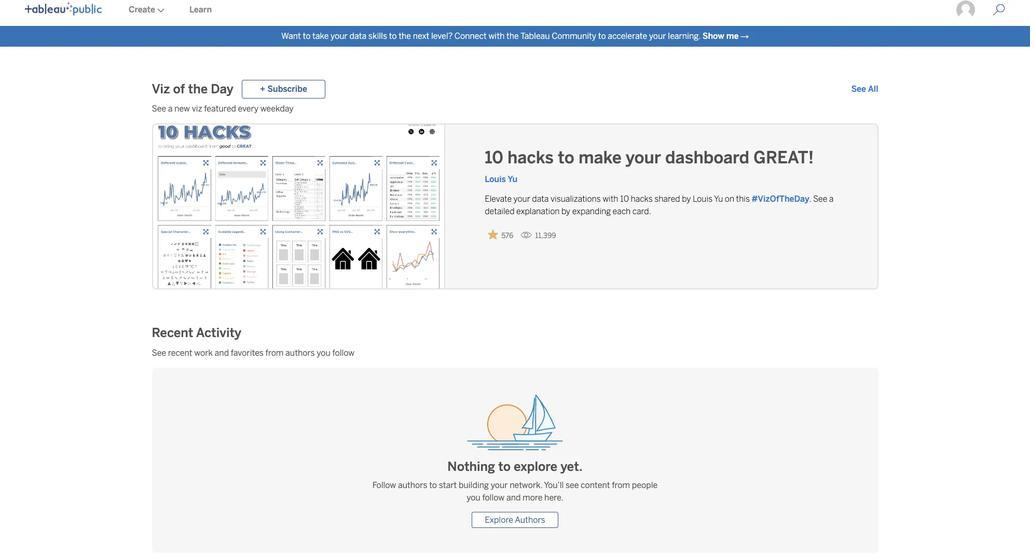 Task type: describe. For each thing, give the bounding box(es) containing it.
create
[[129, 5, 155, 15]]

0 horizontal spatial with
[[489, 31, 505, 41]]

11,399
[[535, 231, 556, 240]]

activity
[[196, 325, 241, 340]]

skills
[[368, 31, 387, 41]]

level?
[[431, 31, 453, 41]]

want
[[281, 31, 301, 41]]

weekday
[[260, 104, 294, 114]]

expanding
[[572, 207, 611, 216]]

yu inside elevate your data visualizations with 10 hacks shared by louis yu on this #vizoftheday . see a detailed explanation by expanding each card.
[[714, 194, 723, 204]]

2 horizontal spatial the
[[506, 31, 519, 41]]

favorites
[[231, 348, 264, 358]]

you'll
[[544, 480, 564, 490]]

louis yu link
[[485, 174, 517, 184]]

network.
[[510, 480, 542, 490]]

take
[[312, 31, 329, 41]]

hacks inside elevate your data visualizations with 10 hacks shared by louis yu on this #vizoftheday . see a detailed explanation by expanding each card.
[[631, 194, 653, 204]]

visualizations
[[551, 194, 601, 204]]

me
[[726, 31, 739, 41]]

follow inside "element"
[[332, 348, 355, 358]]

each
[[613, 207, 631, 216]]

featured
[[204, 104, 236, 114]]

see a new viz featured every weekday element
[[152, 103, 878, 115]]

elevate
[[485, 194, 512, 204]]

+ subscribe button
[[242, 80, 325, 99]]

from inside follow authors to start building your network. you'll see content from people you follow and more here.
[[612, 480, 630, 490]]

see inside elevate your data visualizations with 10 hacks shared by louis yu on this #vizoftheday . see a detailed explanation by expanding each card.
[[813, 194, 827, 204]]

this
[[736, 194, 750, 204]]

see all viz of the day element
[[851, 83, 878, 95]]

#vizoftheday link
[[752, 194, 809, 204]]

see all link
[[851, 83, 878, 95]]

you inside follow authors to start building your network. you'll see content from people you follow and more here.
[[467, 493, 480, 503]]

see a new viz featured every weekday
[[152, 104, 294, 114]]

all
[[868, 84, 878, 94]]

0 vertical spatial data
[[349, 31, 366, 41]]

to left the accelerate
[[598, 31, 606, 41]]

0 vertical spatial 10
[[485, 148, 503, 168]]

hacks inside 10 hacks to make your dashboard great! link
[[507, 148, 554, 168]]

you inside "element"
[[317, 348, 330, 358]]

on
[[725, 194, 734, 204]]

data inside elevate your data visualizations with 10 hacks shared by louis yu on this #vizoftheday . see a detailed explanation by expanding each card.
[[532, 194, 549, 204]]

see for see a new viz featured every weekday
[[152, 104, 166, 114]]

create button
[[116, 0, 177, 26]]

want to take your data skills to the next level? connect with the tableau community to accelerate your learning. show me →
[[281, 31, 749, 41]]

see for see all
[[851, 84, 866, 94]]

building
[[459, 480, 489, 490]]

+ subscribe
[[260, 84, 307, 94]]

to inside follow authors to start building your network. you'll see content from people you follow and more here.
[[429, 480, 437, 490]]

viz of the day heading
[[152, 81, 233, 98]]

your left learning.
[[649, 31, 666, 41]]

.
[[809, 194, 811, 204]]

recent activity heading
[[152, 325, 241, 341]]

authors
[[515, 515, 545, 525]]

greg.robinson3551 image
[[955, 0, 976, 20]]

#vizoftheday
[[752, 194, 809, 204]]

0 horizontal spatial louis
[[485, 174, 506, 184]]

to right skills at the top left of the page
[[389, 31, 397, 41]]

your inside elevate your data visualizations with 10 hacks shared by louis yu on this #vizoftheday . see a detailed explanation by expanding each card.
[[514, 194, 530, 204]]

work
[[194, 348, 213, 358]]

go to search image
[[980, 4, 1018, 16]]

accelerate
[[608, 31, 647, 41]]

start
[[439, 480, 457, 490]]



Task type: vqa. For each thing, say whether or not it's contained in the screenshot.
Viz of the Day
yes



Task type: locate. For each thing, give the bounding box(es) containing it.
0 horizontal spatial the
[[188, 81, 208, 97]]

the
[[399, 31, 411, 41], [506, 31, 519, 41], [188, 81, 208, 97]]

1 horizontal spatial you
[[467, 493, 480, 503]]

make
[[579, 148, 622, 168]]

1 vertical spatial hacks
[[631, 194, 653, 204]]

1 vertical spatial authors
[[398, 480, 427, 490]]

1 vertical spatial follow
[[482, 493, 505, 503]]

0 horizontal spatial yu
[[508, 174, 517, 184]]

1 horizontal spatial by
[[682, 194, 691, 204]]

connect
[[455, 31, 487, 41]]

Remove Favorite button
[[485, 226, 517, 243]]

see left all
[[851, 84, 866, 94]]

0 horizontal spatial and
[[215, 348, 229, 358]]

great!
[[754, 148, 814, 168]]

and inside "element"
[[215, 348, 229, 358]]

1 vertical spatial yu
[[714, 194, 723, 204]]

and inside follow authors to start building your network. you'll see content from people you follow and more here.
[[506, 493, 521, 503]]

yu
[[508, 174, 517, 184], [714, 194, 723, 204]]

louis left on
[[693, 194, 713, 204]]

more
[[523, 493, 543, 503]]

from inside "element"
[[265, 348, 284, 358]]

a inside see a new viz featured every weekday element
[[168, 104, 173, 114]]

0 horizontal spatial 10
[[485, 148, 503, 168]]

explore
[[514, 459, 557, 474]]

1 vertical spatial by
[[561, 207, 570, 216]]

a
[[168, 104, 173, 114], [829, 194, 834, 204]]

0 vertical spatial yu
[[508, 174, 517, 184]]

logo image
[[25, 2, 102, 16]]

0 vertical spatial with
[[489, 31, 505, 41]]

card.
[[632, 207, 651, 216]]

1 vertical spatial with
[[603, 194, 618, 204]]

see
[[851, 84, 866, 94], [152, 104, 166, 114], [813, 194, 827, 204], [152, 348, 166, 358]]

the right of
[[188, 81, 208, 97]]

from left people
[[612, 480, 630, 490]]

content
[[581, 480, 610, 490]]

explanation
[[516, 207, 560, 216]]

1 horizontal spatial data
[[532, 194, 549, 204]]

by right shared
[[682, 194, 691, 204]]

1 horizontal spatial authors
[[398, 480, 427, 490]]

community
[[552, 31, 596, 41]]

→
[[741, 31, 749, 41]]

detailed
[[485, 207, 515, 216]]

yu up elevate
[[508, 174, 517, 184]]

you
[[317, 348, 330, 358], [467, 493, 480, 503]]

1 vertical spatial and
[[506, 493, 521, 503]]

10 up "each"
[[620, 194, 629, 204]]

authors
[[285, 348, 315, 358], [398, 480, 427, 490]]

1 vertical spatial data
[[532, 194, 549, 204]]

recent activity
[[152, 325, 241, 340]]

follow
[[372, 480, 396, 490]]

of
[[173, 81, 185, 97]]

your up explanation
[[514, 194, 530, 204]]

follow
[[332, 348, 355, 358], [482, 493, 505, 503]]

the left tableau
[[506, 31, 519, 41]]

your right make
[[626, 148, 661, 168]]

10 up louis yu
[[485, 148, 503, 168]]

data left skills at the top left of the page
[[349, 31, 366, 41]]

learn
[[189, 5, 212, 15]]

hacks up louis yu
[[507, 148, 554, 168]]

0 vertical spatial and
[[215, 348, 229, 358]]

0 vertical spatial a
[[168, 104, 173, 114]]

+
[[260, 84, 265, 94]]

see inside "element"
[[152, 348, 166, 358]]

explore authors link
[[472, 512, 558, 528]]

follow inside follow authors to start building your network. you'll see content from people you follow and more here.
[[482, 493, 505, 503]]

1 horizontal spatial 10
[[620, 194, 629, 204]]

0 vertical spatial you
[[317, 348, 330, 358]]

1 horizontal spatial from
[[612, 480, 630, 490]]

0 horizontal spatial data
[[349, 31, 366, 41]]

see
[[566, 480, 579, 490]]

to left 'take'
[[303, 31, 311, 41]]

with inside elevate your data visualizations with 10 hacks shared by louis yu on this #vizoftheday . see a detailed explanation by expanding each card.
[[603, 194, 618, 204]]

and right work
[[215, 348, 229, 358]]

authors inside "element"
[[285, 348, 315, 358]]

elevate your data visualizations with 10 hacks shared by louis yu on this #vizoftheday . see a detailed explanation by expanding each card.
[[485, 194, 834, 216]]

by down visualizations
[[561, 207, 570, 216]]

1 vertical spatial from
[[612, 480, 630, 490]]

from
[[265, 348, 284, 358], [612, 480, 630, 490]]

hacks
[[507, 148, 554, 168], [631, 194, 653, 204]]

see recent work and favorites from authors you follow element
[[152, 347, 878, 360]]

a left new
[[168, 104, 173, 114]]

dashboard
[[665, 148, 749, 168]]

0 vertical spatial by
[[682, 194, 691, 204]]

1 horizontal spatial the
[[399, 31, 411, 41]]

the left next
[[399, 31, 411, 41]]

10 hacks to make your dashboard great!
[[485, 148, 814, 168]]

data up explanation
[[532, 194, 549, 204]]

with
[[489, 31, 505, 41], [603, 194, 618, 204]]

1 horizontal spatial and
[[506, 493, 521, 503]]

explore
[[485, 515, 513, 525]]

yet.
[[561, 459, 583, 474]]

10
[[485, 148, 503, 168], [620, 194, 629, 204]]

people
[[632, 480, 658, 490]]

with right "connect"
[[489, 31, 505, 41]]

every
[[238, 104, 259, 114]]

your
[[331, 31, 348, 41], [649, 31, 666, 41], [626, 148, 661, 168], [514, 194, 530, 204], [491, 480, 508, 490]]

a inside elevate your data visualizations with 10 hacks shared by louis yu on this #vizoftheday . see a detailed explanation by expanding each card.
[[829, 194, 834, 204]]

0 vertical spatial louis
[[485, 174, 506, 184]]

shared
[[654, 194, 680, 204]]

new
[[174, 104, 190, 114]]

louis yu
[[485, 174, 517, 184]]

0 vertical spatial follow
[[332, 348, 355, 358]]

hacks up card.
[[631, 194, 653, 204]]

louis inside elevate your data visualizations with 10 hacks shared by louis yu on this #vizoftheday . see a detailed explanation by expanding each card.
[[693, 194, 713, 204]]

here.
[[544, 493, 563, 503]]

576
[[501, 231, 513, 240]]

1 horizontal spatial follow
[[482, 493, 505, 503]]

with up "each"
[[603, 194, 618, 204]]

0 horizontal spatial follow
[[332, 348, 355, 358]]

to up follow authors to start building your network. you'll see content from people you follow and more here.
[[498, 459, 511, 474]]

see all
[[851, 84, 878, 94]]

to
[[303, 31, 311, 41], [389, 31, 397, 41], [598, 31, 606, 41], [558, 148, 574, 168], [498, 459, 511, 474], [429, 480, 437, 490]]

to left make
[[558, 148, 574, 168]]

from right 'favorites' in the bottom left of the page
[[265, 348, 284, 358]]

1 vertical spatial 10
[[620, 194, 629, 204]]

see right .
[[813, 194, 827, 204]]

recent
[[168, 348, 192, 358]]

1 vertical spatial louis
[[693, 194, 713, 204]]

see for see recent work and favorites from authors you follow
[[152, 348, 166, 358]]

your right 'take'
[[331, 31, 348, 41]]

0 vertical spatial from
[[265, 348, 284, 358]]

day
[[211, 81, 233, 97]]

0 horizontal spatial authors
[[285, 348, 315, 358]]

authors inside follow authors to start building your network. you'll see content from people you follow and more here.
[[398, 480, 427, 490]]

0 vertical spatial authors
[[285, 348, 315, 358]]

louis
[[485, 174, 506, 184], [693, 194, 713, 204]]

next
[[413, 31, 429, 41]]

learn link
[[177, 0, 224, 26]]

1 horizontal spatial a
[[829, 194, 834, 204]]

viz of the day
[[152, 81, 233, 97]]

a right .
[[829, 194, 834, 204]]

viz
[[152, 81, 170, 97]]

your inside follow authors to start building your network. you'll see content from people you follow and more here.
[[491, 480, 508, 490]]

1 vertical spatial you
[[467, 493, 480, 503]]

0 horizontal spatial a
[[168, 104, 173, 114]]

explore authors
[[485, 515, 545, 525]]

data
[[349, 31, 366, 41], [532, 194, 549, 204]]

subscribe
[[267, 84, 307, 94]]

nothing to explore yet.
[[448, 459, 583, 474]]

1 horizontal spatial hacks
[[631, 194, 653, 204]]

0 horizontal spatial hacks
[[507, 148, 554, 168]]

and down network. at the bottom of the page
[[506, 493, 521, 503]]

and
[[215, 348, 229, 358], [506, 493, 521, 503]]

11,399 views element
[[517, 227, 560, 244]]

0 vertical spatial hacks
[[507, 148, 554, 168]]

louis up elevate
[[485, 174, 506, 184]]

follow authors to start building your network. you'll see content from people you follow and more here.
[[372, 480, 658, 503]]

1 vertical spatial a
[[829, 194, 834, 204]]

0 horizontal spatial from
[[265, 348, 284, 358]]

1 horizontal spatial with
[[603, 194, 618, 204]]

1 horizontal spatial yu
[[714, 194, 723, 204]]

see recent work and favorites from authors you follow
[[152, 348, 355, 358]]

see down viz
[[152, 104, 166, 114]]

see left recent
[[152, 348, 166, 358]]

nothing
[[448, 459, 495, 474]]

viz
[[192, 104, 202, 114]]

show
[[703, 31, 724, 41]]

tableau
[[521, 31, 550, 41]]

your down nothing to explore yet.
[[491, 480, 508, 490]]

1 horizontal spatial louis
[[693, 194, 713, 204]]

10 inside elevate your data visualizations with 10 hacks shared by louis yu on this #vizoftheday . see a detailed explanation by expanding each card.
[[620, 194, 629, 204]]

learning.
[[668, 31, 701, 41]]

show me link
[[703, 31, 739, 41]]

10 hacks to make your dashboard great! link
[[485, 146, 848, 169]]

0 horizontal spatial you
[[317, 348, 330, 358]]

yu left on
[[714, 194, 723, 204]]

the inside heading
[[188, 81, 208, 97]]

recent
[[152, 325, 193, 340]]

0 horizontal spatial by
[[561, 207, 570, 216]]

to left the start
[[429, 480, 437, 490]]

by
[[682, 194, 691, 204], [561, 207, 570, 216]]



